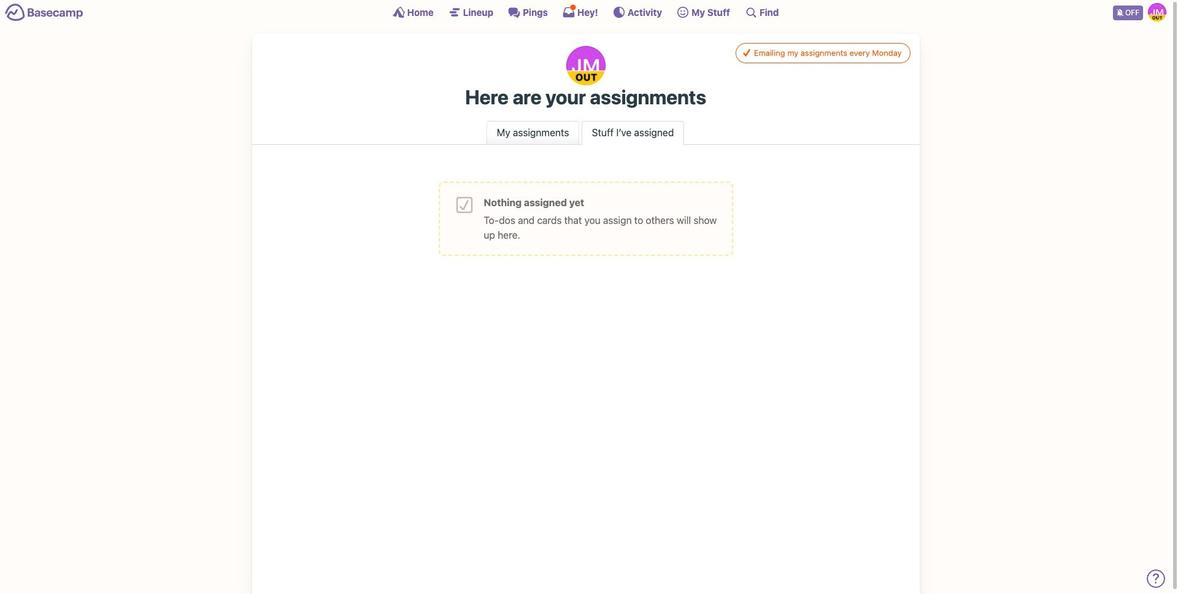 Task type: describe. For each thing, give the bounding box(es) containing it.
jer mill image inside main element
[[1149, 3, 1167, 21]]



Task type: vqa. For each thing, say whether or not it's contained in the screenshot.
"Natalie Lubich" icon
no



Task type: locate. For each thing, give the bounding box(es) containing it.
keyboard shortcut: ⌘ + / image
[[745, 6, 758, 18]]

1 vertical spatial jer mill image
[[566, 46, 606, 85]]

jer mill image
[[1149, 3, 1167, 21], [566, 46, 606, 85]]

main element
[[0, 0, 1172, 24]]

switch accounts image
[[5, 3, 83, 22]]

1 horizontal spatial jer mill image
[[1149, 3, 1167, 21]]

0 horizontal spatial jer mill image
[[566, 46, 606, 85]]

0 vertical spatial jer mill image
[[1149, 3, 1167, 21]]



